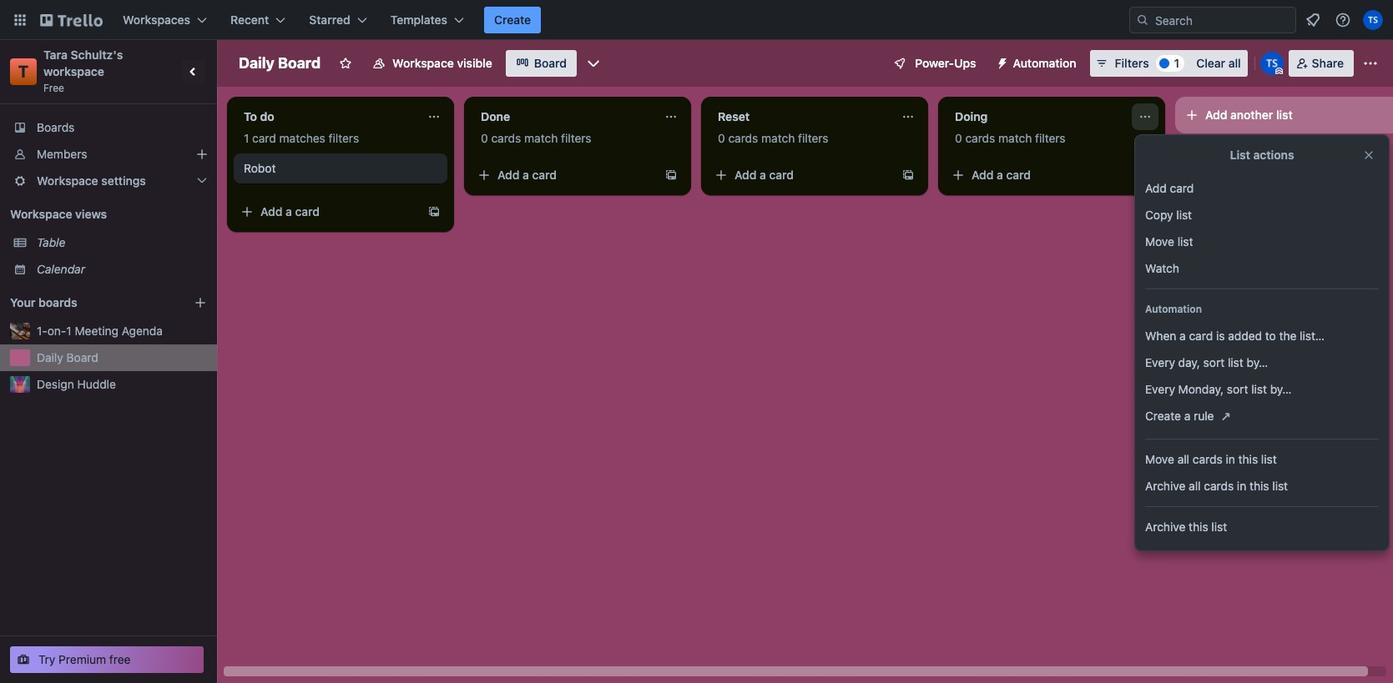 Task type: locate. For each thing, give the bounding box(es) containing it.
every down when on the right of page
[[1146, 356, 1176, 370]]

cards down reset
[[729, 131, 758, 145]]

list
[[1277, 108, 1293, 122], [1177, 208, 1193, 222], [1178, 235, 1194, 249], [1228, 356, 1244, 370], [1252, 382, 1268, 397], [1262, 453, 1277, 467], [1273, 479, 1289, 493], [1212, 520, 1228, 534]]

0 vertical spatial in
[[1226, 453, 1236, 467]]

tara
[[43, 48, 68, 62]]

workspace inside button
[[393, 56, 454, 70]]

workspace down members
[[37, 174, 98, 188]]

match
[[524, 131, 558, 145], [762, 131, 795, 145], [999, 131, 1032, 145]]

this inside move all cards in this list link
[[1239, 453, 1259, 467]]

2 vertical spatial this
[[1189, 520, 1209, 534]]

1 vertical spatial all
[[1178, 453, 1190, 467]]

this for move all cards in this list
[[1239, 453, 1259, 467]]

0 horizontal spatial 1
[[66, 324, 72, 338]]

in down move all cards in this list link
[[1237, 479, 1247, 493]]

0 horizontal spatial sort
[[1204, 356, 1225, 370]]

workspace navigation collapse icon image
[[182, 60, 205, 84]]

automation inside button
[[1013, 56, 1077, 70]]

customize views image
[[585, 55, 602, 72]]

filters down to do text box
[[329, 131, 359, 145]]

1 horizontal spatial 1
[[244, 131, 249, 145]]

0 vertical spatial workspace
[[393, 56, 454, 70]]

create from template… image for doing
[[1139, 169, 1152, 182]]

power-ups button
[[882, 50, 987, 77]]

automation button
[[990, 50, 1087, 77]]

1 vertical spatial this
[[1250, 479, 1270, 493]]

a down doing text box
[[997, 168, 1004, 182]]

watch
[[1146, 261, 1180, 276]]

0 down done
[[481, 131, 488, 145]]

1 for 1 card matches filters
[[244, 131, 249, 145]]

add left another
[[1206, 108, 1228, 122]]

boards
[[38, 296, 77, 310]]

0 vertical spatial daily board
[[239, 54, 321, 72]]

monday,
[[1179, 382, 1224, 397]]

all for move
[[1178, 453, 1190, 467]]

table link
[[37, 235, 207, 251]]

daily board inside text field
[[239, 54, 321, 72]]

add a card button
[[471, 162, 658, 189], [708, 162, 895, 189], [945, 162, 1132, 189], [234, 199, 421, 225]]

0 vertical spatial every
[[1146, 356, 1176, 370]]

a down reset text box on the top of the page
[[760, 168, 766, 182]]

1 horizontal spatial daily board
[[239, 54, 321, 72]]

by… down when a card is added to the list… link
[[1247, 356, 1269, 370]]

cards down move all cards in this list
[[1204, 479, 1234, 493]]

Board name text field
[[230, 50, 329, 77]]

0 for doing
[[955, 131, 963, 145]]

cards for doing
[[966, 131, 996, 145]]

1 vertical spatial every
[[1146, 382, 1176, 397]]

meeting
[[75, 324, 119, 338]]

primary element
[[0, 0, 1394, 40]]

cards
[[491, 131, 521, 145], [729, 131, 758, 145], [966, 131, 996, 145], [1193, 453, 1223, 467], [1204, 479, 1234, 493]]

filters for reset
[[798, 131, 829, 145]]

1 archive from the top
[[1146, 479, 1186, 493]]

add a card button down robot link
[[234, 199, 421, 225]]

0 cards match filters down doing text box
[[955, 131, 1066, 145]]

all inside button
[[1229, 56, 1241, 70]]

2 vertical spatial workspace
[[10, 207, 72, 221]]

move down create a rule
[[1146, 453, 1175, 467]]

try premium free button
[[10, 647, 204, 674]]

members
[[37, 147, 87, 161]]

workspace visible
[[393, 56, 492, 70]]

filters for doing
[[1036, 131, 1066, 145]]

star or unstar board image
[[339, 57, 352, 70]]

3 filters from the left
[[798, 131, 829, 145]]

create
[[494, 13, 531, 27], [1146, 409, 1182, 423]]

1 match from the left
[[524, 131, 558, 145]]

add a card button down reset text box on the top of the page
[[708, 162, 895, 189]]

archive for archive all cards in this list
[[1146, 479, 1186, 493]]

0 horizontal spatial 0
[[481, 131, 488, 145]]

daily board up design huddle
[[37, 351, 98, 365]]

automation up when on the right of page
[[1146, 303, 1202, 316]]

cards up archive all cards in this list
[[1193, 453, 1223, 467]]

move list
[[1146, 235, 1194, 249]]

1 filters from the left
[[329, 131, 359, 145]]

1 horizontal spatial 0 cards match filters
[[718, 131, 829, 145]]

1 horizontal spatial sort
[[1227, 382, 1249, 397]]

0 horizontal spatial 0 cards match filters
[[481, 131, 592, 145]]

sort right day,
[[1204, 356, 1225, 370]]

create left rule
[[1146, 409, 1182, 423]]

automation
[[1013, 56, 1077, 70], [1146, 303, 1202, 316]]

4 filters from the left
[[1036, 131, 1066, 145]]

3 match from the left
[[999, 131, 1032, 145]]

all for clear
[[1229, 56, 1241, 70]]

in
[[1226, 453, 1236, 467], [1237, 479, 1247, 493]]

by… for every monday, sort list by…
[[1271, 382, 1292, 397]]

add
[[1206, 108, 1228, 122], [498, 168, 520, 182], [735, 168, 757, 182], [972, 168, 994, 182], [1146, 181, 1167, 195], [261, 205, 283, 219]]

2 move from the top
[[1146, 453, 1175, 467]]

0 vertical spatial archive
[[1146, 479, 1186, 493]]

sort for monday,
[[1227, 382, 1249, 397]]

a down done text box on the top left of the page
[[523, 168, 529, 182]]

cards down done
[[491, 131, 521, 145]]

1 horizontal spatial 0
[[718, 131, 725, 145]]

add card
[[1146, 181, 1194, 195]]

1 vertical spatial in
[[1237, 479, 1247, 493]]

1 vertical spatial sort
[[1227, 382, 1249, 397]]

filters
[[329, 131, 359, 145], [561, 131, 592, 145], [798, 131, 829, 145], [1036, 131, 1066, 145]]

0 vertical spatial sort
[[1204, 356, 1225, 370]]

a right when on the right of page
[[1180, 329, 1186, 343]]

workspace
[[43, 64, 104, 78]]

3 0 cards match filters from the left
[[955, 131, 1066, 145]]

0 vertical spatial automation
[[1013, 56, 1077, 70]]

all up archive all cards in this list
[[1178, 453, 1190, 467]]

added
[[1229, 329, 1263, 343]]

1 vertical spatial create
[[1146, 409, 1182, 423]]

0 horizontal spatial create
[[494, 13, 531, 27]]

archive for archive this list
[[1146, 520, 1186, 534]]

Search field
[[1150, 8, 1296, 33]]

automation up doing text box
[[1013, 56, 1077, 70]]

add for doing
[[972, 168, 994, 182]]

copy list
[[1146, 208, 1193, 222]]

this
[[1239, 453, 1259, 467], [1250, 479, 1270, 493], [1189, 520, 1209, 534]]

2 every from the top
[[1146, 382, 1176, 397]]

daily up design
[[37, 351, 63, 365]]

create from template… image
[[665, 169, 678, 182], [902, 169, 915, 182], [1139, 169, 1152, 182], [428, 205, 441, 219]]

1 horizontal spatial daily
[[239, 54, 275, 72]]

in up archive all cards in this list
[[1226, 453, 1236, 467]]

0 horizontal spatial daily
[[37, 351, 63, 365]]

1 vertical spatial 1
[[244, 131, 249, 145]]

1 0 cards match filters from the left
[[481, 131, 592, 145]]

add a card button down doing text box
[[945, 162, 1132, 189]]

card
[[252, 131, 276, 145], [532, 168, 557, 182], [770, 168, 794, 182], [1007, 168, 1031, 182], [1170, 181, 1194, 195], [295, 205, 320, 219], [1189, 329, 1213, 343]]

archive inside archive this list link
[[1146, 520, 1186, 534]]

list actions
[[1230, 148, 1295, 162]]

archive down archive all cards in this list
[[1146, 520, 1186, 534]]

cards down doing
[[966, 131, 996, 145]]

list inside "button"
[[1277, 108, 1293, 122]]

add a card down doing
[[972, 168, 1031, 182]]

1 horizontal spatial create
[[1146, 409, 1182, 423]]

match for doing
[[999, 131, 1032, 145]]

share
[[1312, 56, 1344, 70]]

by…
[[1247, 356, 1269, 370], [1271, 382, 1292, 397]]

copy list link
[[1136, 202, 1389, 229]]

archive
[[1146, 479, 1186, 493], [1146, 520, 1186, 534]]

when
[[1146, 329, 1177, 343]]

create from template… image for to do
[[428, 205, 441, 219]]

add down doing
[[972, 168, 994, 182]]

2 match from the left
[[762, 131, 795, 145]]

design
[[37, 377, 74, 392]]

this up "archive all cards in this list" link on the bottom of the page
[[1239, 453, 1259, 467]]

all
[[1229, 56, 1241, 70], [1178, 453, 1190, 467], [1189, 479, 1201, 493]]

move down copy at the right
[[1146, 235, 1175, 249]]

2 0 cards match filters from the left
[[718, 131, 829, 145]]

add down reset
[[735, 168, 757, 182]]

premium
[[59, 653, 106, 667]]

all down move all cards in this list
[[1189, 479, 1201, 493]]

open information menu image
[[1335, 12, 1352, 28]]

search image
[[1136, 13, 1150, 27]]

1 vertical spatial move
[[1146, 453, 1175, 467]]

2 archive from the top
[[1146, 520, 1186, 534]]

0 vertical spatial by…
[[1247, 356, 1269, 370]]

1 every from the top
[[1146, 356, 1176, 370]]

every up create a rule
[[1146, 382, 1176, 397]]

add card link
[[1136, 175, 1389, 202]]

card up copy list at the top right of page
[[1170, 181, 1194, 195]]

0 vertical spatial move
[[1146, 235, 1175, 249]]

move all cards in this list
[[1146, 453, 1277, 467]]

archive all cards in this list
[[1146, 479, 1289, 493]]

rule
[[1194, 409, 1215, 423]]

0 horizontal spatial automation
[[1013, 56, 1077, 70]]

1-on-1 meeting agenda
[[37, 324, 163, 338]]

workspace down 'templates' dropdown button
[[393, 56, 454, 70]]

1 vertical spatial automation
[[1146, 303, 1202, 316]]

filters for to do
[[329, 131, 359, 145]]

sm image
[[990, 50, 1013, 73]]

card down doing text box
[[1007, 168, 1031, 182]]

1 horizontal spatial in
[[1237, 479, 1247, 493]]

1 vertical spatial archive
[[1146, 520, 1186, 534]]

0 horizontal spatial match
[[524, 131, 558, 145]]

archive inside "archive all cards in this list" link
[[1146, 479, 1186, 493]]

this inside archive this list link
[[1189, 520, 1209, 534]]

0 vertical spatial all
[[1229, 56, 1241, 70]]

this inside "archive all cards in this list" link
[[1250, 479, 1270, 493]]

settings
[[101, 174, 146, 188]]

add down robot
[[261, 205, 283, 219]]

daily down recent dropdown button
[[239, 54, 275, 72]]

0 vertical spatial daily
[[239, 54, 275, 72]]

1 horizontal spatial automation
[[1146, 303, 1202, 316]]

2 vertical spatial all
[[1189, 479, 1201, 493]]

add inside "button"
[[1206, 108, 1228, 122]]

1 right 1-
[[66, 324, 72, 338]]

workspace up table
[[10, 207, 72, 221]]

by… for every day, sort list by…
[[1247, 356, 1269, 370]]

1 down to
[[244, 131, 249, 145]]

2 0 from the left
[[718, 131, 725, 145]]

add down done
[[498, 168, 520, 182]]

starred button
[[299, 7, 377, 33]]

clear all button
[[1190, 50, 1248, 77]]

0 cards match filters down done text box on the top left of the page
[[481, 131, 592, 145]]

agenda
[[122, 324, 163, 338]]

add a card
[[498, 168, 557, 182], [735, 168, 794, 182], [972, 168, 1031, 182], [261, 205, 320, 219]]

add a card for reset
[[735, 168, 794, 182]]

all right clear
[[1229, 56, 1241, 70]]

templates
[[391, 13, 448, 27]]

create for create a rule
[[1146, 409, 1182, 423]]

1 left clear
[[1175, 56, 1180, 70]]

create for create
[[494, 13, 531, 27]]

create button
[[484, 7, 541, 33]]

add a card down robot
[[261, 205, 320, 219]]

by… down every day, sort list by… link
[[1271, 382, 1292, 397]]

card down the do
[[252, 131, 276, 145]]

archive this list
[[1146, 520, 1228, 534]]

filters down done text box on the top left of the page
[[561, 131, 592, 145]]

workspace inside popup button
[[37, 174, 98, 188]]

add a card button for done
[[471, 162, 658, 189]]

1 vertical spatial daily
[[37, 351, 63, 365]]

Done text field
[[471, 104, 655, 130]]

match down doing text box
[[999, 131, 1032, 145]]

0 down reset
[[718, 131, 725, 145]]

1
[[1175, 56, 1180, 70], [244, 131, 249, 145], [66, 324, 72, 338]]

add a card for doing
[[972, 168, 1031, 182]]

0 down doing
[[955, 131, 963, 145]]

daily inside text field
[[239, 54, 275, 72]]

0 horizontal spatial daily board
[[37, 351, 98, 365]]

2 filters from the left
[[561, 131, 592, 145]]

this down archive all cards in this list
[[1189, 520, 1209, 534]]

is
[[1217, 329, 1225, 343]]

board inside text field
[[278, 54, 321, 72]]

match down reset text box on the top of the page
[[762, 131, 795, 145]]

workspace for workspace settings
[[37, 174, 98, 188]]

this down move all cards in this list link
[[1250, 479, 1270, 493]]

list down every day, sort list by… link
[[1252, 382, 1268, 397]]

board left star or unstar board image on the top left
[[278, 54, 321, 72]]

sort down every day, sort list by… link
[[1227, 382, 1249, 397]]

add a card for to do
[[261, 205, 320, 219]]

cards for done
[[491, 131, 521, 145]]

add a card down reset
[[735, 168, 794, 182]]

filters down reset text box on the top of the page
[[798, 131, 829, 145]]

create up the board link
[[494, 13, 531, 27]]

match down done text box on the top left of the page
[[524, 131, 558, 145]]

3 0 from the left
[[955, 131, 963, 145]]

0 cards match filters
[[481, 131, 592, 145], [718, 131, 829, 145], [955, 131, 1066, 145]]

archive up archive this list
[[1146, 479, 1186, 493]]

0 horizontal spatial in
[[1226, 453, 1236, 467]]

filters down doing text box
[[1036, 131, 1066, 145]]

0 horizontal spatial board
[[66, 351, 98, 365]]

1 vertical spatial daily board
[[37, 351, 98, 365]]

0 vertical spatial create
[[494, 13, 531, 27]]

board up design huddle
[[66, 351, 98, 365]]

robot link
[[244, 160, 438, 177]]

1 horizontal spatial match
[[762, 131, 795, 145]]

0 vertical spatial 1
[[1175, 56, 1180, 70]]

a down robot link
[[286, 205, 292, 219]]

try premium free
[[38, 653, 131, 667]]

1 0 from the left
[[481, 131, 488, 145]]

daily board down recent dropdown button
[[239, 54, 321, 72]]

move
[[1146, 235, 1175, 249], [1146, 453, 1175, 467]]

to
[[244, 109, 257, 124]]

day,
[[1179, 356, 1201, 370]]

0 cards match filters down reset text box on the top of the page
[[718, 131, 829, 145]]

workspace
[[393, 56, 454, 70], [37, 174, 98, 188], [10, 207, 72, 221]]

1 vertical spatial by…
[[1271, 382, 1292, 397]]

2 horizontal spatial 1
[[1175, 56, 1180, 70]]

list down move all cards in this list link
[[1273, 479, 1289, 493]]

members link
[[0, 141, 217, 168]]

0
[[481, 131, 488, 145], [718, 131, 725, 145], [955, 131, 963, 145]]

0 horizontal spatial by…
[[1247, 356, 1269, 370]]

add a card button down done text box on the top left of the page
[[471, 162, 658, 189]]

list right another
[[1277, 108, 1293, 122]]

board
[[278, 54, 321, 72], [534, 56, 567, 70], [66, 351, 98, 365]]

card down robot link
[[295, 205, 320, 219]]

2 horizontal spatial board
[[534, 56, 567, 70]]

1 vertical spatial workspace
[[37, 174, 98, 188]]

0 vertical spatial this
[[1239, 453, 1259, 467]]

every for every monday, sort list by…
[[1146, 382, 1176, 397]]

add a card down done
[[498, 168, 557, 182]]

1 horizontal spatial board
[[278, 54, 321, 72]]

back to home image
[[40, 7, 103, 33]]

2 horizontal spatial 0 cards match filters
[[955, 131, 1066, 145]]

board left customize views icon
[[534, 56, 567, 70]]

2 horizontal spatial match
[[999, 131, 1032, 145]]

1 move from the top
[[1146, 235, 1175, 249]]

calendar
[[37, 262, 85, 276]]

2 horizontal spatial 0
[[955, 131, 963, 145]]

0 cards match filters for doing
[[955, 131, 1066, 145]]

create a rule
[[1146, 409, 1215, 423]]

filters for done
[[561, 131, 592, 145]]

1 horizontal spatial by…
[[1271, 382, 1292, 397]]

create inside button
[[494, 13, 531, 27]]



Task type: vqa. For each thing, say whether or not it's contained in the screenshot.
Labels
no



Task type: describe. For each thing, give the bounding box(es) containing it.
list up "archive all cards in this list" link on the bottom of the page
[[1262, 453, 1277, 467]]

every day, sort list by…
[[1146, 356, 1269, 370]]

add for done
[[498, 168, 520, 182]]

add a card for done
[[498, 168, 557, 182]]

tara schultz's workspace link
[[43, 48, 126, 78]]

every for every day, sort list by…
[[1146, 356, 1176, 370]]

list right copy at the right
[[1177, 208, 1193, 222]]

free
[[109, 653, 131, 667]]

add for reset
[[735, 168, 757, 182]]

copy
[[1146, 208, 1174, 222]]

create from template… image for done
[[665, 169, 678, 182]]

archive all cards in this list link
[[1136, 473, 1389, 500]]

another
[[1231, 108, 1274, 122]]

2 vertical spatial 1
[[66, 324, 72, 338]]

move list link
[[1136, 229, 1389, 256]]

share button
[[1289, 50, 1354, 77]]

cards inside move all cards in this list link
[[1193, 453, 1223, 467]]

to do
[[244, 109, 275, 124]]

this member is an admin of this board. image
[[1276, 68, 1283, 75]]

card down done text box on the top left of the page
[[532, 168, 557, 182]]

workspace settings button
[[0, 168, 217, 195]]

1-on-1 meeting agenda link
[[37, 323, 207, 340]]

move for move list
[[1146, 235, 1175, 249]]

on-
[[47, 324, 66, 338]]

workspace for workspace views
[[10, 207, 72, 221]]

your
[[10, 296, 35, 310]]

reset
[[718, 109, 750, 124]]

schultz's
[[71, 48, 123, 62]]

0 for done
[[481, 131, 488, 145]]

0 notifications image
[[1303, 10, 1324, 30]]

move for move all cards in this list
[[1146, 453, 1175, 467]]

0 cards match filters for reset
[[718, 131, 829, 145]]

workspaces
[[123, 13, 190, 27]]

card down reset text box on the top of the page
[[770, 168, 794, 182]]

your boards
[[10, 296, 77, 310]]

try
[[38, 653, 55, 667]]

workspace for workspace visible
[[393, 56, 454, 70]]

move all cards in this list link
[[1136, 447, 1389, 473]]

cards for reset
[[729, 131, 758, 145]]

boards link
[[0, 114, 217, 141]]

in for archive all cards in this list
[[1237, 479, 1247, 493]]

to
[[1266, 329, 1277, 343]]

matches
[[279, 131, 326, 145]]

sort for day,
[[1204, 356, 1225, 370]]

when a card is added to the list…
[[1146, 329, 1325, 343]]

actions
[[1254, 148, 1295, 162]]

t
[[18, 62, 29, 81]]

1 for 1
[[1175, 56, 1180, 70]]

robot
[[244, 161, 276, 175]]

board link
[[506, 50, 577, 77]]

workspace views
[[10, 207, 107, 221]]

the
[[1280, 329, 1297, 343]]

tara schultz (taraschultz7) image
[[1261, 52, 1284, 75]]

match for reset
[[762, 131, 795, 145]]

your boards with 3 items element
[[10, 293, 169, 313]]

a for to do
[[286, 205, 292, 219]]

visible
[[457, 56, 492, 70]]

clear
[[1197, 56, 1226, 70]]

a left rule
[[1185, 409, 1191, 423]]

starred
[[309, 13, 350, 27]]

table
[[37, 235, 66, 250]]

in for move all cards in this list
[[1226, 453, 1236, 467]]

0 for reset
[[718, 131, 725, 145]]

templates button
[[381, 7, 474, 33]]

design huddle
[[37, 377, 116, 392]]

done
[[481, 109, 510, 124]]

list down the 'when a card is added to the list…'
[[1228, 356, 1244, 370]]

do
[[260, 109, 275, 124]]

add a card button for to do
[[234, 199, 421, 225]]

archive this list link
[[1136, 514, 1389, 541]]

when a card is added to the list… link
[[1136, 323, 1389, 350]]

ups
[[955, 56, 977, 70]]

Reset text field
[[708, 104, 892, 130]]

watch link
[[1136, 256, 1389, 282]]

workspace visible button
[[363, 50, 503, 77]]

add another list
[[1206, 108, 1293, 122]]

this for archive all cards in this list
[[1250, 479, 1270, 493]]

calendar link
[[37, 261, 207, 278]]

cards inside "archive all cards in this list" link
[[1204, 479, 1234, 493]]

list down copy list at the top right of page
[[1178, 235, 1194, 249]]

power-
[[915, 56, 955, 70]]

daily board link
[[37, 350, 207, 367]]

add board image
[[194, 296, 207, 310]]

add a card button for reset
[[708, 162, 895, 189]]

design huddle link
[[37, 377, 207, 393]]

Doing text field
[[945, 104, 1129, 130]]

0 cards match filters for done
[[481, 131, 592, 145]]

match for done
[[524, 131, 558, 145]]

recent
[[231, 13, 269, 27]]

add a card button for doing
[[945, 162, 1132, 189]]

add for to do
[[261, 205, 283, 219]]

clear all
[[1197, 56, 1241, 70]]

boards
[[37, 120, 75, 134]]

card left "is"
[[1189, 329, 1213, 343]]

show menu image
[[1363, 55, 1379, 72]]

tara schultz (taraschultz7) image
[[1364, 10, 1384, 30]]

create from template… image for reset
[[902, 169, 915, 182]]

every monday, sort list by… link
[[1136, 377, 1389, 403]]

list…
[[1300, 329, 1325, 343]]

1 card matches filters
[[244, 131, 359, 145]]

huddle
[[77, 377, 116, 392]]

list
[[1230, 148, 1251, 162]]

add another list button
[[1176, 97, 1394, 134]]

power-ups
[[915, 56, 977, 70]]

list down archive all cards in this list
[[1212, 520, 1228, 534]]

recent button
[[220, 7, 296, 33]]

filters
[[1115, 56, 1149, 70]]

workspace settings
[[37, 174, 146, 188]]

every day, sort list by… link
[[1136, 350, 1389, 377]]

free
[[43, 82, 64, 94]]

a for doing
[[997, 168, 1004, 182]]

a for reset
[[760, 168, 766, 182]]

t link
[[10, 58, 37, 85]]

tara schultz's workspace free
[[43, 48, 126, 94]]

create a rule link
[[1136, 403, 1389, 433]]

all for archive
[[1189, 479, 1201, 493]]

1-
[[37, 324, 47, 338]]

views
[[75, 207, 107, 221]]

a for done
[[523, 168, 529, 182]]

add up copy at the right
[[1146, 181, 1167, 195]]

To do text field
[[234, 104, 418, 130]]



